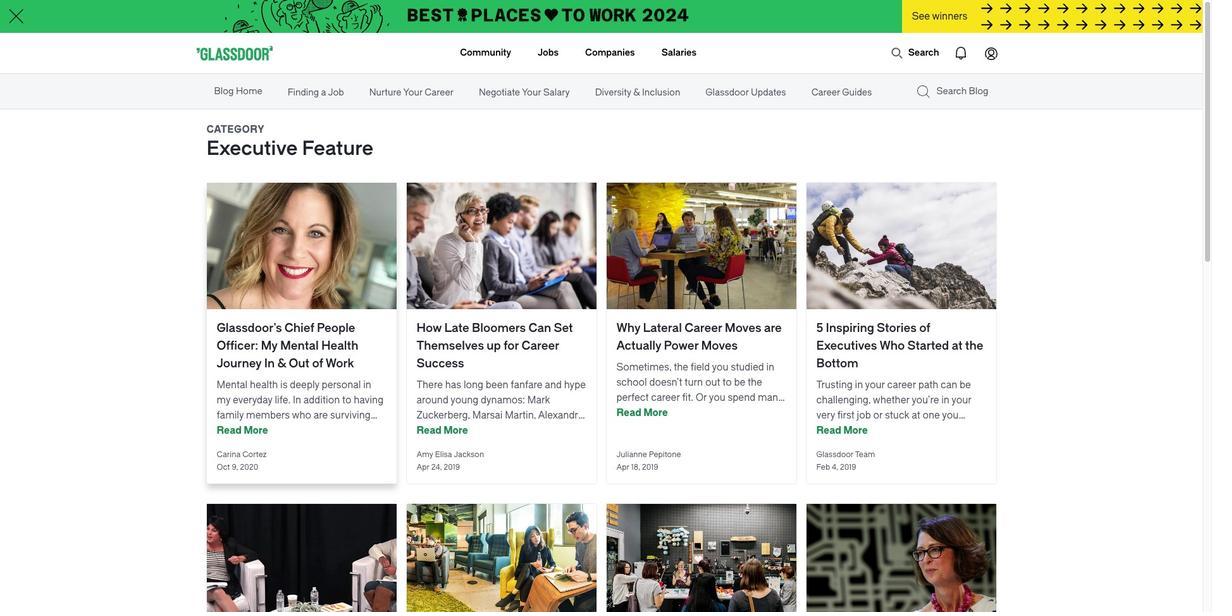 Task type: describe. For each thing, give the bounding box(es) containing it.
lateral
[[643, 322, 682, 335]]

2019 for 5 inspiring stories of executives who started at the bottom
[[840, 463, 857, 472]]

0 horizontal spatial your
[[866, 380, 885, 391]]

marsai
[[473, 410, 503, 422]]

there
[[417, 380, 443, 391]]

turn
[[685, 377, 703, 389]]

apr inside amy elisa jackson apr 24, 2019
[[417, 463, 430, 472]]

sometimes, the field you studied in school doesn't turn out to be the perfect career fit. or you spend many happy years in a...
[[617, 362, 783, 419]]

1 horizontal spatial the
[[748, 377, 763, 389]]

more for 5 inspiring stories of executives who started at the bottom
[[844, 425, 868, 437]]

you inside trusting in your career path can be challenging, whether you're in your very first job or stuck at one you haven't loved for months....
[[943, 410, 959, 422]]

stuck
[[885, 410, 910, 422]]

blog home link
[[212, 75, 265, 108]]

in inside mental health is deeply personal in my everyday life. in addition to having family members who are surviving every day with their mental health...
[[293, 395, 301, 406]]

your for nurture
[[404, 87, 423, 98]]

guides
[[843, 87, 872, 98]]

are inside mental health is deeply personal in my everyday life. in addition to having family members who are surviving every day with their mental health...
[[314, 410, 328, 422]]

bottom
[[817, 357, 859, 371]]

category executive feature
[[207, 124, 374, 160]]

doesn't
[[650, 377, 683, 389]]

1 blog from the left
[[214, 86, 234, 97]]

team
[[855, 451, 876, 460]]

finding a job
[[288, 87, 344, 98]]

health...
[[339, 425, 374, 437]]

salaries
[[662, 47, 697, 58]]

every
[[217, 425, 241, 437]]

more for why lateral career moves are actually power moves
[[644, 408, 668, 419]]

amy
[[417, 451, 433, 460]]

home
[[236, 86, 262, 97]]

finding
[[288, 87, 319, 98]]

read for glassdoor's chief people officer: my mental health journey in & out of work
[[217, 425, 242, 437]]

can
[[941, 380, 958, 391]]

2019 inside amy elisa jackson apr 24, 2019
[[444, 463, 460, 472]]

read for why lateral career moves are actually power moves
[[617, 408, 642, 419]]

whether
[[873, 395, 910, 406]]

up
[[487, 339, 501, 353]]

truly
[[468, 441, 487, 452]]

julianne pepitone apr 18, 2019
[[617, 451, 681, 472]]

1 horizontal spatial &
[[634, 87, 640, 98]]

jobs link
[[538, 33, 559, 73]]

journey
[[217, 357, 262, 371]]

18,
[[632, 463, 640, 472]]

there
[[527, 425, 551, 437]]

carina cortez oct 9, 2020
[[217, 451, 267, 472]]

people
[[317, 322, 355, 335]]

out
[[289, 357, 310, 371]]

loved
[[851, 425, 876, 437]]

everyday
[[233, 395, 273, 406]]

jackson
[[454, 451, 484, 460]]

hype
[[564, 380, 586, 391]]

see winners link
[[902, 0, 1203, 34]]

nurture
[[369, 87, 402, 98]]

mental
[[305, 425, 336, 437]]

who
[[880, 339, 905, 353]]

1 vertical spatial moves
[[702, 339, 738, 353]]

in up challenging,
[[855, 380, 863, 391]]

community
[[460, 47, 511, 58]]

mark
[[528, 395, 550, 406]]

be inside sometimes, the field you studied in school doesn't turn out to be the perfect career fit. or you spend many happy years in a...
[[734, 377, 746, 389]]

in left a...
[[672, 408, 680, 419]]

is inside mental health is deeply personal in my everyday life. in addition to having family members who are surviving every day with their mental health...
[[280, 380, 288, 391]]

search for search
[[909, 47, 940, 58]]

all,
[[513, 425, 525, 437]]

career inside trusting in your career path can be challenging, whether you're in your very first job or stuck at one you haven't loved for months....
[[888, 380, 916, 391]]

you're
[[912, 395, 940, 406]]

or
[[874, 410, 883, 422]]

carina
[[217, 451, 241, 460]]

ocasio-
[[417, 425, 453, 437]]

salaries link
[[662, 33, 697, 73]]

career guides
[[812, 87, 872, 98]]

search blog
[[937, 86, 989, 97]]

set
[[554, 322, 573, 335]]

negotiate
[[479, 87, 520, 98]]

glassdoor's
[[217, 322, 282, 335]]

companies
[[586, 47, 635, 58]]

nurture your career
[[369, 87, 454, 98]]

companies link
[[586, 33, 635, 73]]

something
[[417, 441, 465, 452]]

members
[[246, 410, 290, 422]]

my
[[217, 395, 231, 406]]

in down can
[[942, 395, 950, 406]]

and
[[545, 380, 562, 391]]

personal
[[322, 380, 361, 391]]

late
[[445, 322, 470, 335]]

blog home
[[214, 86, 262, 97]]

mental health is deeply personal in my everyday life. in addition to having family members who are surviving every day with their mental health...
[[217, 380, 384, 437]]

how
[[417, 322, 442, 335]]

power
[[664, 339, 699, 353]]

happy
[[617, 408, 644, 419]]

field
[[691, 362, 710, 373]]

out
[[706, 377, 721, 389]]

read more for 5 inspiring stories of executives who started at the bottom
[[817, 425, 868, 437]]

officer:
[[217, 339, 258, 353]]

glassdoor's chief people officer: my mental health journey in & out of work
[[217, 322, 359, 371]]

for inside trusting in your career path can be challenging, whether you're in your very first job or stuck at one you haven't loved for months....
[[878, 425, 891, 437]]

updates
[[751, 87, 787, 98]]

oct
[[217, 463, 230, 472]]

elisa
[[435, 451, 452, 460]]

apr inside julianne pepitone apr 18, 2019
[[617, 463, 630, 472]]

long
[[464, 380, 484, 391]]

sometimes,
[[617, 362, 672, 373]]

has
[[445, 380, 462, 391]]

1 vertical spatial you
[[709, 392, 726, 404]]

cortez
[[243, 451, 267, 460]]



Task type: locate. For each thing, give the bounding box(es) containing it.
fanfare
[[511, 380, 543, 391]]

1 horizontal spatial apr
[[617, 463, 630, 472]]

read down family
[[217, 425, 242, 437]]

read for 5 inspiring stories of executives who started at the bottom
[[817, 425, 842, 437]]

of inside glassdoor's chief people officer: my mental health journey in & out of work
[[312, 357, 323, 371]]

first
[[838, 410, 855, 422]]

day
[[243, 425, 259, 437]]

mental inside mental health is deeply personal in my everyday life. in addition to having family members who are surviving every day with their mental health...
[[217, 380, 248, 391]]

0 horizontal spatial the
[[674, 362, 689, 373]]

1 vertical spatial at
[[912, 410, 921, 422]]

2019 right 4, at the bottom of page
[[840, 463, 857, 472]]

more down members
[[244, 425, 268, 437]]

surviving
[[330, 410, 371, 422]]

0 vertical spatial you
[[712, 362, 729, 373]]

& right diversity
[[634, 87, 640, 98]]

read up something
[[417, 425, 442, 437]]

in inside glassdoor's chief people officer: my mental health journey in & out of work
[[264, 357, 275, 371]]

at
[[952, 339, 963, 353], [912, 410, 921, 422]]

many
[[758, 392, 783, 404]]

1 vertical spatial are
[[314, 410, 328, 422]]

addition
[[304, 395, 340, 406]]

search down see
[[909, 47, 940, 58]]

0 horizontal spatial to
[[342, 395, 352, 406]]

0 horizontal spatial &
[[277, 357, 286, 371]]

read more for why lateral career moves are actually power moves
[[617, 408, 668, 419]]

1 horizontal spatial is
[[553, 425, 560, 437]]

mental
[[280, 339, 319, 353], [217, 380, 248, 391]]

0 horizontal spatial your
[[404, 87, 423, 98]]

2 blog from the left
[[969, 86, 989, 97]]

1 horizontal spatial for
[[878, 425, 891, 437]]

read down perfect
[[617, 408, 642, 419]]

2 2019 from the left
[[642, 463, 659, 472]]

the right started
[[966, 339, 984, 353]]

1 vertical spatial is
[[553, 425, 560, 437]]

your right 'nurture'
[[404, 87, 423, 98]]

glassdoor
[[706, 87, 749, 98], [817, 451, 854, 460]]

2019 down elisa
[[444, 463, 460, 472]]

career down "doesn't"
[[651, 392, 680, 404]]

1 horizontal spatial blog
[[969, 86, 989, 97]]

feature
[[302, 137, 374, 160]]

jobs
[[538, 47, 559, 58]]

more down zuckerberg,
[[444, 425, 468, 437]]

more down job
[[844, 425, 868, 437]]

1 horizontal spatial your
[[522, 87, 541, 98]]

0 horizontal spatial mental
[[217, 380, 248, 391]]

0 vertical spatial are
[[764, 322, 782, 335]]

at inside 5 inspiring stories of executives who started at the bottom
[[952, 339, 963, 353]]

of inside 5 inspiring stories of executives who started at the bottom
[[920, 322, 931, 335]]

1 horizontal spatial glassdoor
[[817, 451, 854, 460]]

see winners
[[913, 11, 968, 22]]

at inside trusting in your career path can be challenging, whether you're in your very first job or stuck at one you haven't loved for months....
[[912, 410, 921, 422]]

having
[[354, 395, 384, 406]]

1 your from the left
[[404, 87, 423, 98]]

is inside there has long been fanfare and hype around young dynamos: mark zuckerberg, marsai martin, alexandria ocasio-cortez. after all, there is something truly impressive to...
[[553, 425, 560, 437]]

1 vertical spatial in
[[293, 395, 301, 406]]

2 your from the left
[[522, 87, 541, 98]]

career down can
[[522, 339, 559, 353]]

to inside sometimes, the field you studied in school doesn't turn out to be the perfect career fit. or you spend many happy years in a...
[[723, 377, 732, 389]]

search button
[[885, 41, 946, 66]]

1 vertical spatial of
[[312, 357, 323, 371]]

1 horizontal spatial at
[[952, 339, 963, 353]]

the inside 5 inspiring stories of executives who started at the bottom
[[966, 339, 984, 353]]

0 vertical spatial career
[[888, 380, 916, 391]]

2019 inside glassdoor team feb 4, 2019
[[840, 463, 857, 472]]

to inside mental health is deeply personal in my everyday life. in addition to having family members who are surviving every day with their mental health...
[[342, 395, 352, 406]]

are up mental
[[314, 410, 328, 422]]

read more down zuckerberg,
[[417, 425, 468, 437]]

read for how late bloomers can set themselves up for career success
[[417, 425, 442, 437]]

career inside why lateral career moves are actually power moves
[[685, 322, 723, 335]]

& inside glassdoor's chief people officer: my mental health journey in & out of work
[[277, 357, 286, 371]]

1 vertical spatial career
[[651, 392, 680, 404]]

moves
[[725, 322, 762, 335], [702, 339, 738, 353]]

a
[[321, 87, 326, 98]]

0 vertical spatial your
[[866, 380, 885, 391]]

2020
[[240, 463, 258, 472]]

4,
[[832, 463, 838, 472]]

0 vertical spatial &
[[634, 87, 640, 98]]

glassdoor left the updates
[[706, 87, 749, 98]]

studied
[[731, 362, 764, 373]]

trusting
[[817, 380, 853, 391]]

0 vertical spatial for
[[504, 339, 519, 353]]

1 horizontal spatial of
[[920, 322, 931, 335]]

category
[[207, 124, 265, 135]]

for
[[504, 339, 519, 353], [878, 425, 891, 437]]

2019 for why lateral career moves are actually power moves
[[642, 463, 659, 472]]

0 horizontal spatial in
[[264, 357, 275, 371]]

2019 inside julianne pepitone apr 18, 2019
[[642, 463, 659, 472]]

you right one
[[943, 410, 959, 422]]

0 horizontal spatial be
[[734, 377, 746, 389]]

be inside trusting in your career path can be challenging, whether you're in your very first job or stuck at one you haven't loved for months....
[[960, 380, 971, 391]]

1 horizontal spatial be
[[960, 380, 971, 391]]

for right up
[[504, 339, 519, 353]]

read down very
[[817, 425, 842, 437]]

1 vertical spatial search
[[937, 86, 967, 97]]

in down my
[[264, 357, 275, 371]]

is down alexandria
[[553, 425, 560, 437]]

you
[[712, 362, 729, 373], [709, 392, 726, 404], [943, 410, 959, 422]]

0 horizontal spatial at
[[912, 410, 921, 422]]

more down perfect
[[644, 408, 668, 419]]

read more for how late bloomers can set themselves up for career success
[[417, 425, 468, 437]]

1 horizontal spatial to
[[723, 377, 732, 389]]

0 horizontal spatial of
[[312, 357, 323, 371]]

pepitone
[[649, 451, 681, 460]]

2019 right 18,
[[642, 463, 659, 472]]

trusting in your career path can be challenging, whether you're in your very first job or stuck at one you haven't loved for months....
[[817, 380, 972, 437]]

you up out
[[712, 362, 729, 373]]

work
[[326, 357, 354, 371]]

0 horizontal spatial glassdoor
[[706, 87, 749, 98]]

zuckerberg,
[[417, 410, 470, 422]]

are inside why lateral career moves are actually power moves
[[764, 322, 782, 335]]

around
[[417, 395, 449, 406]]

mental inside glassdoor's chief people officer: my mental health journey in & out of work
[[280, 339, 319, 353]]

your for negotiate
[[522, 87, 541, 98]]

0 horizontal spatial apr
[[417, 463, 430, 472]]

career inside how late bloomers can set themselves up for career success
[[522, 339, 559, 353]]

stories
[[877, 322, 917, 335]]

actually
[[617, 339, 662, 353]]

0 vertical spatial of
[[920, 322, 931, 335]]

1 horizontal spatial in
[[293, 395, 301, 406]]

in inside mental health is deeply personal in my everyday life. in addition to having family members who are surviving every day with their mental health...
[[363, 380, 371, 391]]

started
[[908, 339, 950, 353]]

0 horizontal spatial is
[[280, 380, 288, 391]]

9,
[[232, 463, 238, 472]]

very
[[817, 410, 835, 422]]

0 horizontal spatial are
[[314, 410, 328, 422]]

apr down amy
[[417, 463, 430, 472]]

0 vertical spatial glassdoor
[[706, 87, 749, 98]]

your left salary at top left
[[522, 87, 541, 98]]

inclusion
[[642, 87, 681, 98]]

haven't
[[817, 425, 849, 437]]

0 horizontal spatial career
[[651, 392, 680, 404]]

0 vertical spatial search
[[909, 47, 940, 58]]

in right studied
[[767, 362, 775, 373]]

1 vertical spatial to
[[342, 395, 352, 406]]

career right 'nurture'
[[425, 87, 454, 98]]

apr left 18,
[[617, 463, 630, 472]]

see
[[913, 11, 930, 22]]

julianne
[[617, 451, 647, 460]]

their
[[282, 425, 302, 437]]

career up the power
[[685, 322, 723, 335]]

read more
[[617, 408, 668, 419], [217, 425, 268, 437], [417, 425, 468, 437], [817, 425, 868, 437]]

your down can
[[952, 395, 972, 406]]

0 vertical spatial at
[[952, 339, 963, 353]]

glassdoor team feb 4, 2019
[[817, 451, 876, 472]]

0 vertical spatial mental
[[280, 339, 319, 353]]

1 apr from the left
[[417, 463, 430, 472]]

5 inspiring stories of executives who started at the bottom
[[817, 322, 984, 371]]

glassdoor inside glassdoor team feb 4, 2019
[[817, 451, 854, 460]]

inspiring
[[826, 322, 875, 335]]

search down search button
[[937, 86, 967, 97]]

you down out
[[709, 392, 726, 404]]

of up started
[[920, 322, 931, 335]]

be right can
[[960, 380, 971, 391]]

2 apr from the left
[[617, 463, 630, 472]]

1 2019 from the left
[[444, 463, 460, 472]]

lottie animation container image
[[410, 33, 461, 72], [410, 33, 461, 72], [946, 38, 976, 68], [976, 38, 1007, 68], [891, 47, 904, 59]]

2 vertical spatial the
[[748, 377, 763, 389]]

for down "or"
[[878, 425, 891, 437]]

of right out
[[312, 357, 323, 371]]

lottie animation container image inside search button
[[891, 47, 904, 59]]

0 vertical spatial in
[[264, 357, 275, 371]]

search inside search button
[[909, 47, 940, 58]]

0 vertical spatial to
[[723, 377, 732, 389]]

fit.
[[683, 392, 694, 404]]

1 vertical spatial for
[[878, 425, 891, 437]]

0 vertical spatial is
[[280, 380, 288, 391]]

bloomers
[[472, 322, 526, 335]]

martin,
[[505, 410, 536, 422]]

search for search blog
[[937, 86, 967, 97]]

1 vertical spatial your
[[952, 395, 972, 406]]

been
[[486, 380, 509, 391]]

can
[[529, 322, 551, 335]]

more for glassdoor's chief people officer: my mental health journey in & out of work
[[244, 425, 268, 437]]

moves up studied
[[725, 322, 762, 335]]

2 vertical spatial you
[[943, 410, 959, 422]]

in
[[767, 362, 775, 373], [363, 380, 371, 391], [855, 380, 863, 391], [942, 395, 950, 406], [672, 408, 680, 419]]

mental down chief
[[280, 339, 319, 353]]

for inside how late bloomers can set themselves up for career success
[[504, 339, 519, 353]]

moves up field
[[702, 339, 738, 353]]

at right started
[[952, 339, 963, 353]]

in right life.
[[293, 395, 301, 406]]

career inside sometimes, the field you studied in school doesn't turn out to be the perfect career fit. or you spend many happy years in a...
[[651, 392, 680, 404]]

1 horizontal spatial mental
[[280, 339, 319, 353]]

to up surviving on the bottom left of page
[[342, 395, 352, 406]]

job
[[328, 87, 344, 98]]

lottie animation container image inside search button
[[891, 47, 904, 59]]

1 horizontal spatial are
[[764, 322, 782, 335]]

in up having
[[363, 380, 371, 391]]

1 horizontal spatial your
[[952, 395, 972, 406]]

negotiate your salary
[[479, 87, 570, 98]]

glassdoor for glassdoor team feb 4, 2019
[[817, 451, 854, 460]]

of
[[920, 322, 931, 335], [312, 357, 323, 371]]

job
[[857, 410, 871, 422]]

2 horizontal spatial 2019
[[840, 463, 857, 472]]

career
[[425, 87, 454, 98], [812, 87, 840, 98], [685, 322, 723, 335], [522, 339, 559, 353]]

perfect
[[617, 392, 649, 404]]

1 vertical spatial mental
[[217, 380, 248, 391]]

read more for glassdoor's chief people officer: my mental health journey in & out of work
[[217, 425, 268, 437]]

& left out
[[277, 357, 286, 371]]

1 vertical spatial the
[[674, 362, 689, 373]]

1 vertical spatial glassdoor
[[817, 451, 854, 460]]

0 vertical spatial the
[[966, 339, 984, 353]]

a...
[[683, 408, 696, 419]]

0 horizontal spatial for
[[504, 339, 519, 353]]

glassdoor up 4, at the bottom of page
[[817, 451, 854, 460]]

3 2019 from the left
[[840, 463, 857, 472]]

chief
[[285, 322, 314, 335]]

glassdoor for glassdoor updates
[[706, 87, 749, 98]]

amy elisa jackson apr 24, 2019
[[417, 451, 484, 472]]

the down studied
[[748, 377, 763, 389]]

themselves
[[417, 339, 484, 353]]

1 horizontal spatial 2019
[[642, 463, 659, 472]]

the left field
[[674, 362, 689, 373]]

career left guides
[[812, 87, 840, 98]]

&
[[634, 87, 640, 98], [277, 357, 286, 371]]

your
[[866, 380, 885, 391], [952, 395, 972, 406]]

read more down 'first'
[[817, 425, 868, 437]]

be
[[734, 377, 746, 389], [960, 380, 971, 391]]

0 horizontal spatial blog
[[214, 86, 234, 97]]

more for how late bloomers can set themselves up for career success
[[444, 425, 468, 437]]

2 horizontal spatial the
[[966, 339, 984, 353]]

how late bloomers can set themselves up for career success
[[417, 322, 573, 371]]

is
[[280, 380, 288, 391], [553, 425, 560, 437]]

executive
[[207, 137, 298, 160]]

family
[[217, 410, 244, 422]]

read more down family
[[217, 425, 268, 437]]

career up whether
[[888, 380, 916, 391]]

glassdoor updates
[[706, 87, 787, 98]]

lottie animation container image
[[946, 38, 976, 68], [976, 38, 1007, 68], [891, 47, 904, 59]]

1 horizontal spatial career
[[888, 380, 916, 391]]

2019
[[444, 463, 460, 472], [642, 463, 659, 472], [840, 463, 857, 472]]

executives
[[817, 339, 878, 353]]

is up life.
[[280, 380, 288, 391]]

mental up the my at the left bottom of the page
[[217, 380, 248, 391]]

your up whether
[[866, 380, 885, 391]]

salary
[[544, 87, 570, 98]]

0 vertical spatial moves
[[725, 322, 762, 335]]

are left the 5
[[764, 322, 782, 335]]

be up spend
[[734, 377, 746, 389]]

1 vertical spatial &
[[277, 357, 286, 371]]

24,
[[432, 463, 442, 472]]

deeply
[[290, 380, 320, 391]]

community link
[[460, 33, 511, 73]]

why lateral career moves are actually power moves
[[617, 322, 782, 353]]

to right out
[[723, 377, 732, 389]]

read more down perfect
[[617, 408, 668, 419]]

at up months....
[[912, 410, 921, 422]]

0 horizontal spatial 2019
[[444, 463, 460, 472]]



Task type: vqa. For each thing, say whether or not it's contained in the screenshot.
doesn't on the bottom
yes



